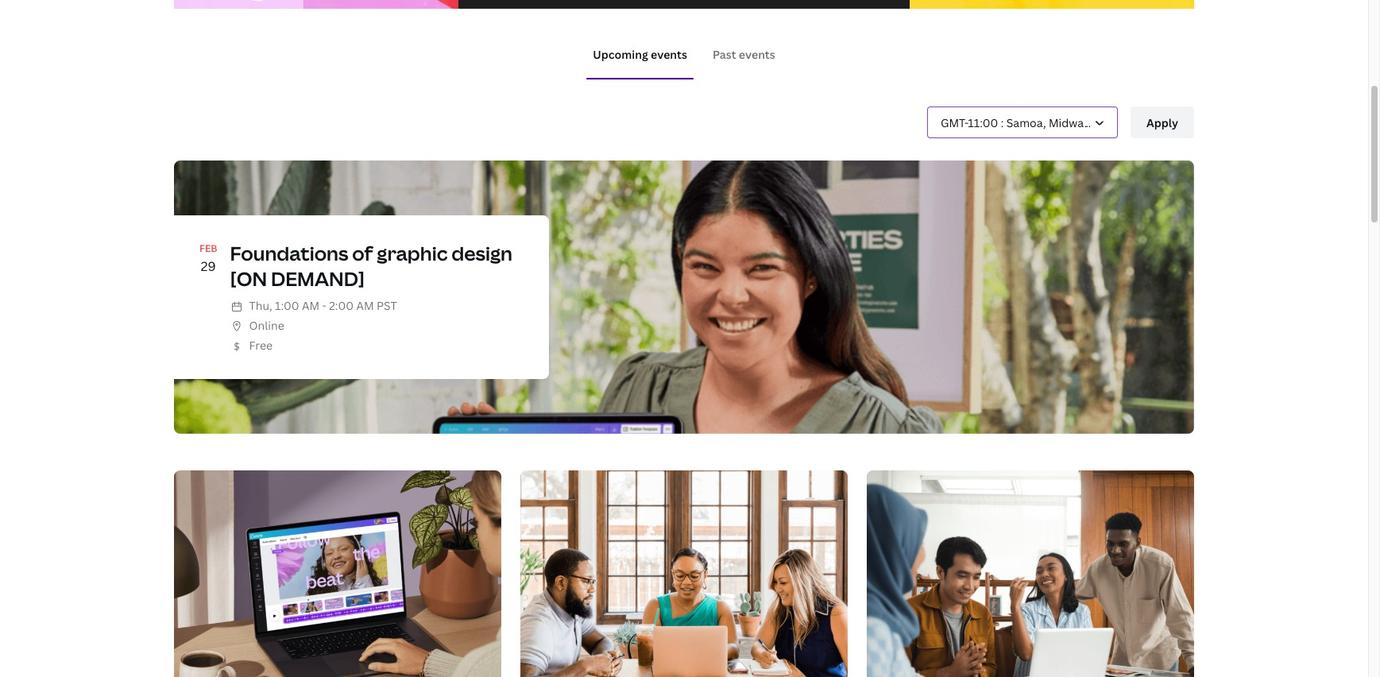 Task type: locate. For each thing, give the bounding box(es) containing it.
events
[[651, 46, 687, 62], [739, 46, 775, 62]]

pst
[[377, 298, 397, 313]]

1 horizontal spatial events
[[739, 46, 775, 62]]

0 horizontal spatial events
[[651, 46, 687, 62]]

am
[[302, 298, 320, 313], [356, 298, 374, 313]]

2 events from the left
[[739, 46, 775, 62]]

events right upcoming
[[651, 46, 687, 62]]

0 horizontal spatial am
[[302, 298, 320, 313]]

1 horizontal spatial am
[[356, 298, 374, 313]]

2:00
[[329, 298, 354, 313]]

am left "-"
[[302, 298, 320, 313]]

samoa,
[[1007, 115, 1046, 130]]

past
[[713, 46, 736, 62]]

1 events from the left
[[651, 46, 687, 62]]

2 am from the left
[[356, 298, 374, 313]]

events right "past"
[[739, 46, 775, 62]]

1 am from the left
[[302, 298, 320, 313]]

thu, 1:00 am - 2:00 am pst
[[249, 298, 397, 313]]

thu,
[[249, 298, 272, 313]]

demand]
[[271, 265, 365, 291]]

am left pst
[[356, 298, 374, 313]]

1:00
[[275, 298, 299, 313]]

past events
[[713, 46, 775, 62]]



Task type: describe. For each thing, give the bounding box(es) containing it.
gmt-11:00 : samoa, midway island button
[[927, 106, 1125, 138]]

design
[[452, 240, 512, 266]]

foundations
[[230, 240, 348, 266]]

foundations of graphic design [on demand]
[[230, 240, 512, 291]]

:
[[1001, 115, 1004, 130]]

free
[[249, 337, 273, 353]]

midway
[[1049, 115, 1090, 130]]

events for upcoming events
[[651, 46, 687, 62]]

gmt-
[[941, 115, 968, 130]]

past events link
[[713, 46, 775, 62]]

gmt-11:00 : samoa, midway island
[[941, 115, 1125, 130]]

11:00
[[968, 115, 998, 130]]

29
[[201, 257, 216, 275]]

online
[[249, 318, 284, 333]]

upcoming events
[[593, 46, 687, 62]]

events for past events
[[739, 46, 775, 62]]

feb 29
[[199, 242, 217, 275]]

graphic
[[377, 240, 448, 266]]

feb
[[199, 242, 217, 255]]

[on
[[230, 265, 267, 291]]

upcoming
[[593, 46, 648, 62]]

island
[[1093, 115, 1125, 130]]

-
[[322, 298, 326, 313]]

of
[[352, 240, 373, 266]]



Task type: vqa. For each thing, say whether or not it's contained in the screenshot.
Feb 29 at left
yes



